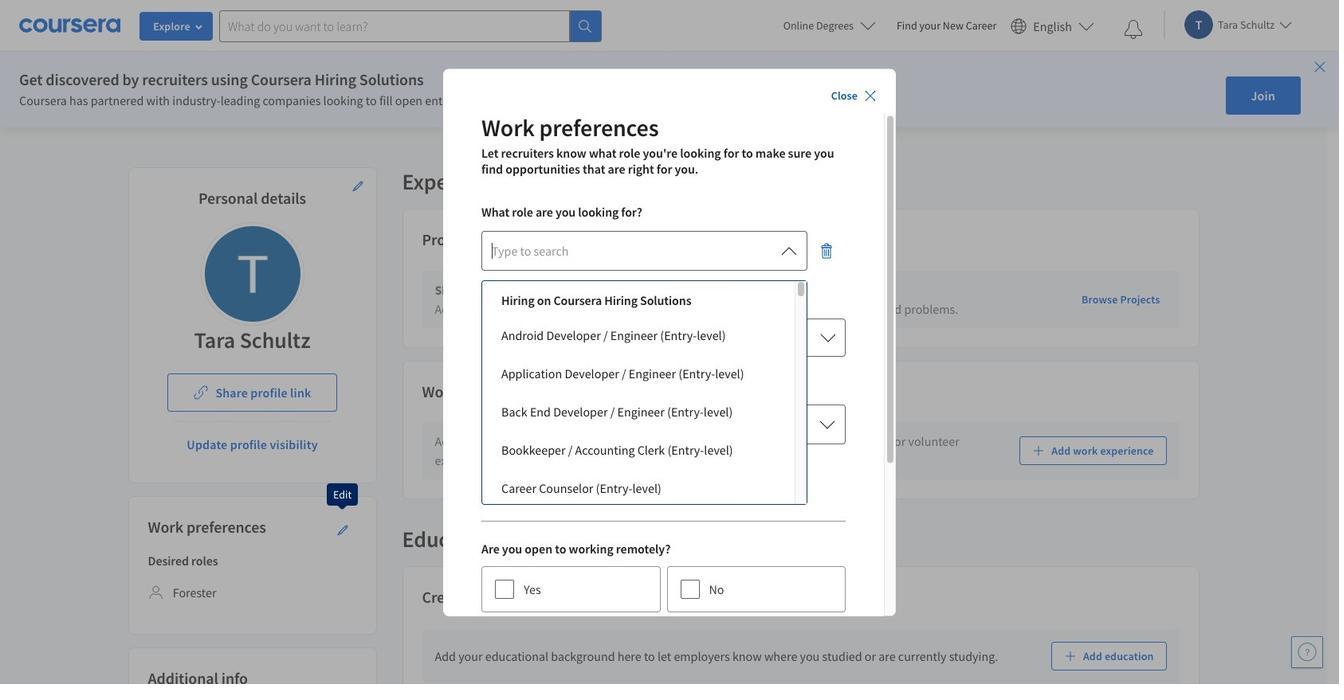 Task type: locate. For each thing, give the bounding box(es) containing it.
None search field
[[219, 10, 602, 42]]

help center image
[[1298, 643, 1317, 663]]

list box
[[482, 281, 807, 508]]

information about credentials section image
[[506, 593, 519, 606]]

dialog
[[443, 68, 896, 685]]

None field
[[492, 242, 773, 261]]

coursera image
[[19, 13, 120, 38]]

group
[[482, 541, 846, 619]]

None button
[[482, 231, 808, 271], [482, 405, 846, 445], [482, 231, 808, 271], [482, 405, 846, 445]]

Type to search field
[[492, 242, 765, 261]]

edit personal details. image
[[351, 180, 364, 193]]

edit image
[[336, 525, 349, 537]]



Task type: describe. For each thing, give the bounding box(es) containing it.
profile photo image
[[205, 226, 300, 322]]

delete image
[[819, 243, 835, 259]]

information about the projects section image
[[484, 235, 496, 247]]



Task type: vqa. For each thing, say whether or not it's contained in the screenshot.
Help Center 'icon'
yes



